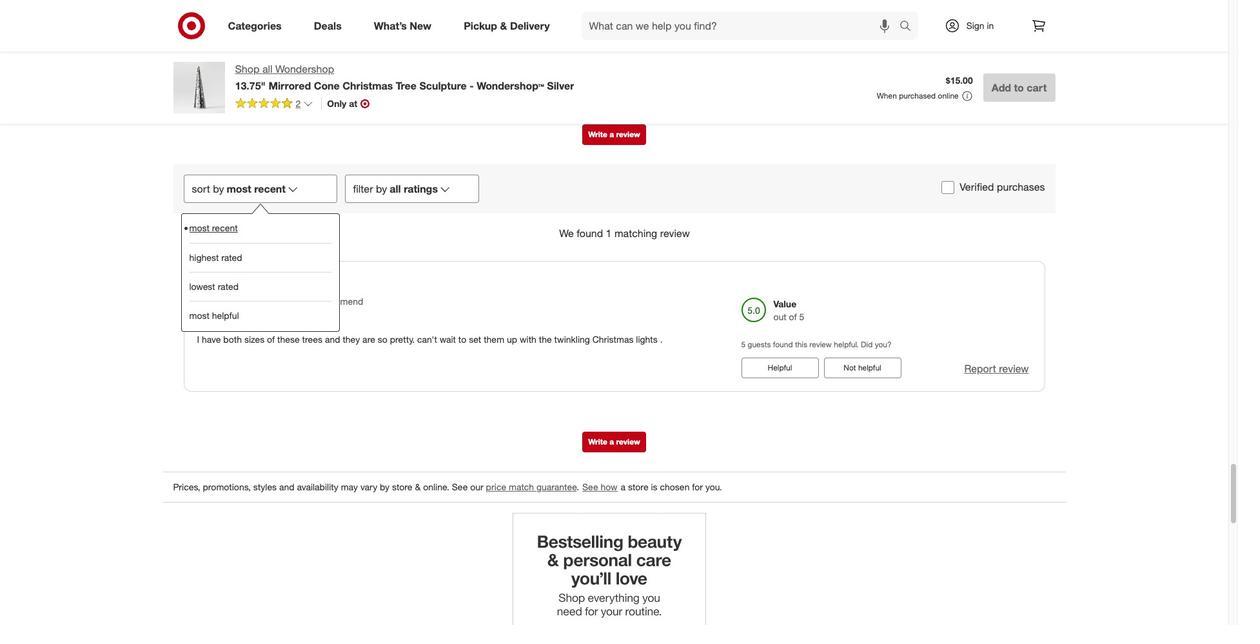 Task type: describe. For each thing, give the bounding box(es) containing it.
prices, promotions, styles and availability may vary by store & online. see our price match guarantee . see how a store is chosen for you.
[[173, 482, 722, 493]]

2 see from the left
[[583, 482, 599, 493]]

styles
[[253, 482, 277, 493]]

0 vertical spatial most
[[227, 182, 251, 195]]

1 star
[[392, 16, 412, 26]]

search button
[[894, 12, 925, 43]]

2 star ratings
[[630, 18, 682, 28]]

1 0 % from the top
[[589, 4, 601, 14]]

lowest
[[189, 281, 215, 292]]

we
[[560, 227, 574, 240]]

pickup
[[464, 19, 498, 32]]

have
[[202, 334, 221, 345]]

guarantee
[[537, 482, 577, 493]]

most for most recent
[[189, 223, 210, 234]]

by right vary at the bottom left of the page
[[380, 482, 390, 493]]

price match guarantee link
[[486, 482, 577, 493]]

only at
[[327, 98, 358, 109]]

what's
[[374, 19, 407, 32]]

1 horizontal spatial ratings
[[655, 18, 682, 28]]

both
[[223, 334, 242, 345]]

to inside button
[[1015, 81, 1025, 94]]

chosen
[[660, 482, 690, 493]]

medusa
[[197, 313, 225, 323]]

purchases
[[998, 181, 1046, 194]]

0 vertical spatial recent
[[254, 182, 286, 195]]

deals
[[314, 19, 342, 32]]

twinkling
[[555, 334, 590, 345]]

sculpture
[[420, 79, 467, 92]]

wait
[[440, 334, 456, 345]]

purchased
[[900, 91, 936, 101]]

sign in link
[[934, 12, 1015, 40]]

add to cart button
[[984, 74, 1056, 102]]

not helpful
[[844, 364, 882, 373]]

are
[[363, 334, 375, 345]]

1 vertical spatial to
[[459, 334, 467, 345]]

with
[[520, 334, 537, 345]]

purchaser
[[302, 313, 337, 323]]

2 write from the top
[[589, 438, 608, 447]]

trees
[[302, 334, 323, 345]]

verified purchases
[[960, 181, 1046, 194]]

sign in
[[967, 20, 995, 31]]

pickup & delivery
[[464, 19, 550, 32]]

vary
[[361, 482, 378, 493]]

wondershop
[[276, 63, 334, 75]]

1 vertical spatial 5
[[742, 340, 746, 350]]

1 vertical spatial all
[[390, 182, 401, 195]]

would
[[735, 3, 764, 16]]

delivery
[[510, 19, 550, 32]]

1 see from the left
[[452, 482, 468, 493]]

1 vertical spatial &
[[415, 482, 421, 493]]

1 vertical spatial this
[[796, 340, 808, 350]]

shop
[[235, 63, 260, 75]]

not
[[844, 364, 857, 373]]

most for most helpful
[[189, 310, 210, 321]]

2 write a review from the top
[[589, 438, 641, 447]]

lowest rated link
[[189, 272, 331, 301]]

What can we help you find? suggestions appear below search field
[[582, 12, 903, 40]]

value
[[774, 299, 797, 310]]

deals link
[[303, 12, 358, 40]]

days
[[239, 313, 255, 323]]

highest rated
[[189, 252, 242, 263]]

2 0 from the top
[[589, 16, 593, 26]]

0 horizontal spatial found
[[577, 227, 603, 240]]

1 vertical spatial 1
[[606, 227, 612, 240]]

categories link
[[217, 12, 298, 40]]

ago
[[257, 313, 270, 323]]

report
[[965, 363, 997, 376]]

1 write a review from the top
[[589, 129, 641, 139]]

price
[[486, 482, 507, 493]]

medusa - 7 days ago verified purchaser
[[197, 313, 337, 323]]

how
[[601, 482, 618, 493]]

helpful.
[[834, 340, 859, 350]]

value out of 5
[[774, 299, 805, 323]]

star for 1
[[398, 16, 412, 26]]

image of 13.75" mirrored cone christmas tree sculpture - wondershop™ silver image
[[173, 62, 225, 114]]

0 horizontal spatial recommend
[[315, 296, 364, 307]]

would
[[287, 296, 312, 307]]

tree
[[396, 79, 417, 92]]

1 horizontal spatial &
[[500, 19, 507, 32]]

shop all wondershop 13.75" mirrored cone christmas tree sculpture - wondershop™ silver
[[235, 63, 575, 92]]

is
[[651, 482, 658, 493]]

wondershop™
[[477, 79, 545, 92]]

love this
[[197, 275, 249, 290]]

when purchased online
[[877, 91, 959, 101]]

2 for 2 star ratings
[[630, 18, 635, 28]]

they
[[343, 334, 360, 345]]

these
[[278, 334, 300, 345]]

2 for 2
[[296, 98, 301, 109]]

1 vertical spatial a
[[610, 438, 614, 447]]

helpful for not helpful
[[859, 364, 882, 373]]

the
[[539, 334, 552, 345]]

1 vertical spatial verified
[[274, 313, 300, 323]]

1 write from the top
[[589, 129, 608, 139]]

mirrored
[[269, 79, 311, 92]]

pickup & delivery link
[[453, 12, 566, 40]]

1 write a review button from the top
[[583, 124, 646, 145]]

1 horizontal spatial found
[[774, 340, 793, 350]]

sizes
[[244, 334, 265, 345]]

we found 1 matching review
[[560, 227, 690, 240]]

star for 2
[[637, 18, 652, 28]]

1 vertical spatial ratings
[[404, 182, 438, 195]]

7
[[232, 313, 237, 323]]

0 horizontal spatial and
[[279, 482, 295, 493]]

categories
[[228, 19, 282, 32]]

2 vertical spatial a
[[621, 482, 626, 493]]

silver
[[547, 79, 575, 92]]

most helpful link
[[189, 301, 331, 330]]

new
[[410, 19, 432, 32]]

1 store from the left
[[392, 482, 413, 493]]

availability
[[297, 482, 339, 493]]

by for sort by
[[213, 182, 224, 195]]

christmas inside the shop all wondershop 13.75" mirrored cone christmas tree sculpture - wondershop™ silver
[[343, 79, 393, 92]]

of inside value out of 5
[[790, 312, 797, 323]]

would recommend
[[287, 296, 364, 307]]

prices,
[[173, 482, 200, 493]]

helpful
[[768, 364, 793, 373]]



Task type: locate. For each thing, give the bounding box(es) containing it.
store right vary at the bottom left of the page
[[392, 482, 413, 493]]

0 vertical spatial found
[[577, 227, 603, 240]]

advertisement region
[[513, 514, 706, 626]]

and
[[325, 334, 340, 345], [279, 482, 295, 493]]

most recent link
[[189, 214, 331, 243]]

love
[[197, 275, 225, 290]]

2 write a review button from the top
[[583, 433, 646, 453]]

by for filter by
[[376, 182, 387, 195]]

. left see how button
[[577, 482, 580, 493]]

verified down would
[[274, 313, 300, 323]]

& left "online."
[[415, 482, 421, 493]]

online.
[[423, 482, 450, 493]]

verified right verified purchases checkbox
[[960, 181, 995, 194]]

pretty.
[[390, 334, 415, 345]]

1 vertical spatial 0 %
[[589, 16, 601, 26]]

add to cart
[[992, 81, 1048, 94]]

0 vertical spatial of
[[790, 312, 797, 323]]

most
[[227, 182, 251, 195], [189, 223, 210, 234], [189, 310, 210, 321]]

0 vertical spatial write a review
[[589, 129, 641, 139]]

a
[[610, 129, 614, 139], [610, 438, 614, 447], [621, 482, 626, 493]]

did
[[861, 340, 873, 350]]

helpful button
[[742, 358, 819, 379]]

1 vertical spatial 2
[[296, 98, 301, 109]]

0 vertical spatial -
[[470, 79, 474, 92]]

1 vertical spatial and
[[279, 482, 295, 493]]

found right we
[[577, 227, 603, 240]]

0 vertical spatial write
[[589, 129, 608, 139]]

1 horizontal spatial 5
[[800, 312, 805, 323]]

0 horizontal spatial christmas
[[343, 79, 393, 92]]

1 vertical spatial 0
[[589, 16, 593, 26]]

most up 'highest'
[[189, 223, 210, 234]]

0 horizontal spatial store
[[392, 482, 413, 493]]

cart
[[1027, 81, 1048, 94]]

0 vertical spatial to
[[1015, 81, 1025, 94]]

0 vertical spatial 5
[[800, 312, 805, 323]]

to right add
[[1015, 81, 1025, 94]]

1 horizontal spatial helpful
[[859, 364, 882, 373]]

filter
[[353, 182, 373, 195]]

highest
[[189, 252, 219, 263]]

0 vertical spatial ratings
[[655, 18, 682, 28]]

0 vertical spatial all
[[263, 63, 273, 75]]

write
[[589, 129, 608, 139], [589, 438, 608, 447]]

0 horizontal spatial .
[[577, 482, 580, 493]]

see left our
[[452, 482, 468, 493]]

0 horizontal spatial of
[[267, 334, 275, 345]]

when
[[877, 91, 897, 101]]

cone
[[314, 79, 340, 92]]

and right "styles"
[[279, 482, 295, 493]]

1 vertical spatial write
[[589, 438, 608, 447]]

and left they
[[325, 334, 340, 345]]

you.
[[706, 482, 722, 493]]

1 vertical spatial recommend
[[315, 296, 364, 307]]

recent up most recent link
[[254, 182, 286, 195]]

what's new
[[374, 19, 432, 32]]

rated for lowest rated
[[218, 281, 239, 292]]

recommend up purchaser
[[315, 296, 364, 307]]

1 horizontal spatial 1
[[606, 227, 612, 240]]

promotions,
[[203, 482, 251, 493]]

so
[[378, 334, 388, 345]]

0 horizontal spatial 5
[[742, 340, 746, 350]]

1 left "matching"
[[606, 227, 612, 240]]

0 horizontal spatial recent
[[212, 223, 238, 234]]

rated up love this at left
[[221, 252, 242, 263]]

recommend
[[767, 3, 826, 16], [315, 296, 364, 307]]

see
[[452, 482, 468, 493], [583, 482, 599, 493]]

found up helpful
[[774, 340, 793, 350]]

all right filter
[[390, 182, 401, 195]]

- right the sculpture
[[470, 79, 474, 92]]

1
[[392, 16, 396, 26], [606, 227, 612, 240]]

of right out
[[790, 312, 797, 323]]

most right the sort
[[227, 182, 251, 195]]

1 horizontal spatial of
[[790, 312, 797, 323]]

can't
[[417, 334, 437, 345]]

2 0 % from the top
[[589, 16, 601, 26]]

see how button
[[582, 481, 619, 495]]

rated right lowest
[[218, 281, 239, 292]]

1 vertical spatial -
[[227, 313, 230, 323]]

0 vertical spatial and
[[325, 334, 340, 345]]

0 vertical spatial 0 %
[[589, 4, 601, 14]]

1 vertical spatial rated
[[218, 281, 239, 292]]

sort
[[192, 182, 210, 195]]

helpful inside button
[[859, 364, 882, 373]]

0 horizontal spatial 1
[[392, 16, 396, 26]]

1 horizontal spatial .
[[661, 334, 663, 345]]

0 horizontal spatial to
[[459, 334, 467, 345]]

you?
[[875, 340, 892, 350]]

1 vertical spatial of
[[267, 334, 275, 345]]

rated
[[221, 252, 242, 263], [218, 281, 239, 292]]

13.75"
[[235, 79, 266, 92]]

up
[[507, 334, 518, 345]]

report review button
[[965, 362, 1030, 377]]

0 vertical spatial a
[[610, 129, 614, 139]]

1 horizontal spatial see
[[583, 482, 599, 493]]

in
[[988, 20, 995, 31]]

5
[[800, 312, 805, 323], [742, 340, 746, 350]]

by
[[213, 182, 224, 195], [376, 182, 387, 195], [380, 482, 390, 493]]

1 horizontal spatial this
[[796, 340, 808, 350]]

1 vertical spatial write a review
[[589, 438, 641, 447]]

our
[[471, 482, 484, 493]]

0 horizontal spatial all
[[263, 63, 273, 75]]

- inside the shop all wondershop 13.75" mirrored cone christmas tree sculpture - wondershop™ silver
[[470, 79, 474, 92]]

0 horizontal spatial ratings
[[404, 182, 438, 195]]

match
[[509, 482, 534, 493]]

& right pickup
[[500, 19, 507, 32]]

- left 7
[[227, 313, 230, 323]]

5 right out
[[800, 312, 805, 323]]

helpful right not
[[859, 364, 882, 373]]

of
[[790, 312, 797, 323], [267, 334, 275, 345]]

star
[[398, 16, 412, 26], [637, 18, 652, 28]]

review inside button
[[1000, 363, 1030, 376]]

2 store from the left
[[628, 482, 649, 493]]

filter by all ratings
[[353, 182, 438, 195]]

matching
[[615, 227, 658, 240]]

most helpful
[[189, 310, 239, 321]]

1 vertical spatial christmas
[[593, 334, 634, 345]]

0 horizontal spatial helpful
[[212, 310, 239, 321]]

0 vertical spatial 0
[[589, 4, 593, 14]]

2 inside "link"
[[296, 98, 301, 109]]

0 horizontal spatial see
[[452, 482, 468, 493]]

guests
[[748, 340, 771, 350]]

recent up highest rated at the left top of page
[[212, 223, 238, 234]]

0 vertical spatial recommend
[[767, 3, 826, 16]]

by right the sort
[[213, 182, 224, 195]]

1 horizontal spatial and
[[325, 334, 340, 345]]

1 horizontal spatial 2
[[630, 18, 635, 28]]

2 link
[[235, 97, 314, 112]]

1 vertical spatial found
[[774, 340, 793, 350]]

1 horizontal spatial all
[[390, 182, 401, 195]]

see left how
[[583, 482, 599, 493]]

recommend right would
[[767, 3, 826, 16]]

christmas
[[343, 79, 393, 92], [593, 334, 634, 345]]

online
[[939, 91, 959, 101]]

1 horizontal spatial store
[[628, 482, 649, 493]]

0 vertical spatial write a review button
[[583, 124, 646, 145]]

search
[[894, 20, 925, 33]]

. right lights
[[661, 334, 663, 345]]

1 vertical spatial recent
[[212, 223, 238, 234]]

verified
[[960, 181, 995, 194], [274, 313, 300, 323]]

0 horizontal spatial verified
[[274, 313, 300, 323]]

0 vertical spatial verified
[[960, 181, 995, 194]]

helpful up both
[[212, 310, 239, 321]]

1 vertical spatial helpful
[[859, 364, 882, 373]]

Verified purchases checkbox
[[942, 181, 955, 194]]

1 horizontal spatial -
[[470, 79, 474, 92]]

at
[[349, 98, 358, 109]]

0 horizontal spatial &
[[415, 482, 421, 493]]

0 vertical spatial christmas
[[343, 79, 393, 92]]

0 vertical spatial &
[[500, 19, 507, 32]]

1 horizontal spatial star
[[637, 18, 652, 28]]

only
[[327, 98, 347, 109]]

this up helpful button
[[796, 340, 808, 350]]

all right shop
[[263, 63, 273, 75]]

0 vertical spatial this
[[228, 275, 249, 290]]

1 left new
[[392, 16, 396, 26]]

1 horizontal spatial verified
[[960, 181, 995, 194]]

5 inside value out of 5
[[800, 312, 805, 323]]

100
[[705, 3, 722, 16]]

all
[[263, 63, 273, 75], [390, 182, 401, 195]]

to left set
[[459, 334, 467, 345]]

lowest rated
[[189, 281, 239, 292]]

christmas up at
[[343, 79, 393, 92]]

1 vertical spatial most
[[189, 223, 210, 234]]

0 vertical spatial rated
[[221, 252, 242, 263]]

0 horizontal spatial 2
[[296, 98, 301, 109]]

rated for highest rated
[[221, 252, 242, 263]]

1 vertical spatial write a review button
[[583, 433, 646, 453]]

helpful for most helpful
[[212, 310, 239, 321]]

1 vertical spatial .
[[577, 482, 580, 493]]

highest rated link
[[189, 243, 331, 272]]

0 vertical spatial 1
[[392, 16, 396, 26]]

may
[[341, 482, 358, 493]]

0 horizontal spatial this
[[228, 275, 249, 290]]

most recent
[[189, 223, 238, 234]]

2 vertical spatial most
[[189, 310, 210, 321]]

0 vertical spatial .
[[661, 334, 663, 345]]

0 vertical spatial 2
[[630, 18, 635, 28]]

sign
[[967, 20, 985, 31]]

1 horizontal spatial christmas
[[593, 334, 634, 345]]

0 horizontal spatial star
[[398, 16, 412, 26]]

this right love
[[228, 275, 249, 290]]

helpful
[[212, 310, 239, 321], [859, 364, 882, 373]]

store left is
[[628, 482, 649, 493]]

0 vertical spatial helpful
[[212, 310, 239, 321]]

ratings
[[655, 18, 682, 28], [404, 182, 438, 195]]

2
[[630, 18, 635, 28], [296, 98, 301, 109]]

1 horizontal spatial to
[[1015, 81, 1025, 94]]

1 horizontal spatial recent
[[254, 182, 286, 195]]

of right sizes
[[267, 334, 275, 345]]

most up i
[[189, 310, 210, 321]]

5 guests found this review helpful. did you?
[[742, 340, 892, 350]]

0 horizontal spatial -
[[227, 313, 230, 323]]

1 0 from the top
[[589, 4, 593, 14]]

1 horizontal spatial recommend
[[767, 3, 826, 16]]

lights
[[636, 334, 658, 345]]

all inside the shop all wondershop 13.75" mirrored cone christmas tree sculpture - wondershop™ silver
[[263, 63, 273, 75]]

5 left guests
[[742, 340, 746, 350]]

$15.00
[[946, 75, 973, 86]]

christmas left lights
[[593, 334, 634, 345]]

by right filter
[[376, 182, 387, 195]]

not helpful button
[[824, 358, 902, 379]]



Task type: vqa. For each thing, say whether or not it's contained in the screenshot.
all to the left
yes



